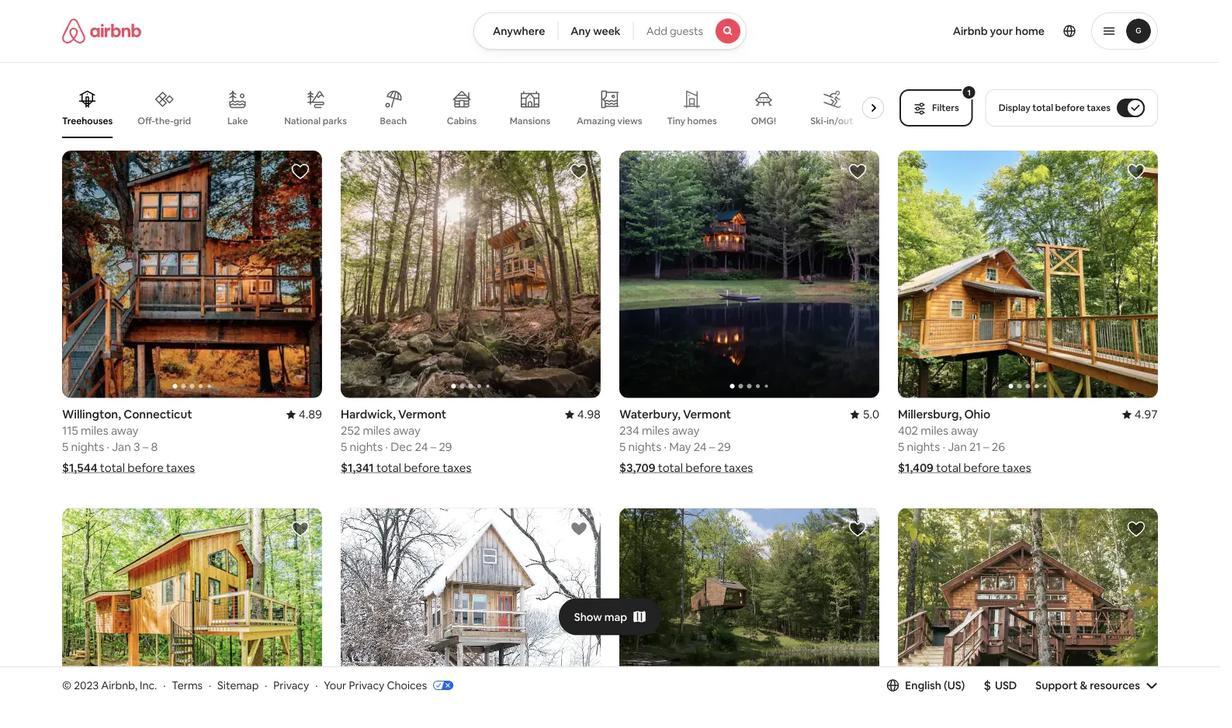Task type: locate. For each thing, give the bounding box(es) containing it.
the-
[[155, 115, 174, 127]]

before down may
[[686, 460, 722, 475]]

–
[[143, 439, 148, 454], [431, 439, 436, 454], [710, 439, 715, 454], [984, 439, 990, 454]]

– right dec
[[431, 439, 436, 454]]

5
[[62, 439, 69, 454], [341, 439, 347, 454], [620, 439, 626, 454], [898, 439, 905, 454]]

nights inside willington, connecticut 115 miles away 5 nights · jan 3 – 8 $1,544 total before taxes
[[71, 439, 104, 454]]

nights inside millersburg, ohio 402 miles away 5 nights · jan 21 – 26 $1,409 total before taxes
[[907, 439, 940, 454]]

taxes inside willington, connecticut 115 miles away 5 nights · jan 3 – 8 $1,544 total before taxes
[[166, 460, 195, 475]]

show map
[[574, 610, 627, 624]]

5 for 252 miles away
[[341, 439, 347, 454]]

8
[[151, 439, 158, 454]]

0 horizontal spatial jan
[[112, 439, 131, 454]]

total down dec
[[377, 460, 402, 475]]

waterbury,
[[620, 407, 681, 422]]

add to wishlist: frazeysburg, ohio image
[[570, 520, 589, 538]]

4 nights from the left
[[907, 439, 940, 454]]

before for millersburg, ohio 402 miles away 5 nights · jan 21 – 26 $1,409 total before taxes
[[964, 460, 1000, 475]]

2023
[[74, 678, 99, 692]]

1 24 from the left
[[415, 439, 428, 454]]

– inside willington, connecticut 115 miles away 5 nights · jan 3 – 8 $1,544 total before taxes
[[143, 439, 148, 454]]

your privacy choices link
[[324, 678, 454, 693]]

total for hardwick, vermont 252 miles away 5 nights · dec 24 – 29 $1,341 total before taxes
[[377, 460, 402, 475]]

nights inside hardwick, vermont 252 miles away 5 nights · dec 24 – 29 $1,341 total before taxes
[[350, 439, 383, 454]]

1 nights from the left
[[71, 439, 104, 454]]

support
[[1036, 678, 1078, 692]]

1 jan from the left
[[112, 439, 131, 454]]

0 horizontal spatial vermont
[[398, 407, 447, 422]]

miles inside willington, connecticut 115 miles away 5 nights · jan 3 – 8 $1,544 total before taxes
[[81, 423, 108, 438]]

29
[[439, 439, 452, 454], [718, 439, 731, 454]]

ski-in/out
[[811, 115, 853, 127]]

&
[[1080, 678, 1088, 692]]

tiny
[[667, 115, 686, 127]]

views
[[618, 115, 643, 127]]

before for hardwick, vermont 252 miles away 5 nights · dec 24 – 29 $1,341 total before taxes
[[404, 460, 440, 475]]

3 away from the left
[[672, 423, 700, 438]]

english
[[906, 678, 942, 692]]

add to wishlist: sanford, maine image
[[291, 520, 310, 538]]

any week button
[[558, 12, 634, 50]]

anywhere button
[[474, 12, 558, 50]]

5 for 115 miles away
[[62, 439, 69, 454]]

vermont up may
[[683, 407, 731, 422]]

total inside millersburg, ohio 402 miles away 5 nights · jan 21 – 26 $1,409 total before taxes
[[936, 460, 961, 475]]

· right inc.
[[163, 678, 166, 692]]

taxes for hardwick, vermont 252 miles away 5 nights · dec 24 – 29 $1,341 total before taxes
[[443, 460, 472, 475]]

choices
[[387, 678, 427, 692]]

taxes
[[1087, 102, 1111, 114], [166, 460, 195, 475], [443, 460, 472, 475], [724, 460, 753, 475], [1003, 460, 1032, 475]]

away inside willington, connecticut 115 miles away 5 nights · jan 3 – 8 $1,544 total before taxes
[[111, 423, 138, 438]]

total inside willington, connecticut 115 miles away 5 nights · jan 3 – 8 $1,544 total before taxes
[[100, 460, 125, 475]]

privacy right "your"
[[349, 678, 385, 692]]

· left dec
[[385, 439, 388, 454]]

add to wishlist: willington, connecticut image
[[291, 162, 310, 181]]

24 right may
[[694, 439, 707, 454]]

2 miles from the left
[[363, 423, 391, 438]]

miles down waterbury,
[[642, 423, 670, 438]]

vermont up dec
[[398, 407, 447, 422]]

· left 3
[[107, 439, 109, 454]]

nights
[[71, 439, 104, 454], [350, 439, 383, 454], [629, 439, 662, 454], [907, 439, 940, 454]]

away inside millersburg, ohio 402 miles away 5 nights · jan 21 – 26 $1,409 total before taxes
[[951, 423, 979, 438]]

away
[[111, 423, 138, 438], [393, 423, 421, 438], [672, 423, 700, 438], [951, 423, 979, 438]]

before down the "21"
[[964, 460, 1000, 475]]

before down dec
[[404, 460, 440, 475]]

add to wishlist: hardwick, vermont image
[[570, 162, 589, 181]]

anywhere
[[493, 24, 545, 38]]

before for willington, connecticut 115 miles away 5 nights · jan 3 – 8 $1,544 total before taxes
[[128, 460, 164, 475]]

5 inside willington, connecticut 115 miles away 5 nights · jan 3 – 8 $1,544 total before taxes
[[62, 439, 69, 454]]

5.0
[[863, 407, 880, 422]]

miles for jan 3 – 8
[[81, 423, 108, 438]]

5 down the 402
[[898, 439, 905, 454]]

1 miles from the left
[[81, 423, 108, 438]]

show map button
[[559, 598, 662, 636]]

1 horizontal spatial jan
[[948, 439, 967, 454]]

jan left 3
[[112, 439, 131, 454]]

millersburg, ohio 402 miles away 5 nights · jan 21 – 26 $1,409 total before taxes
[[898, 407, 1032, 475]]

5 down 234
[[620, 439, 626, 454]]

home
[[1016, 24, 1045, 38]]

0 horizontal spatial privacy
[[274, 678, 309, 692]]

display total before taxes
[[999, 102, 1111, 114]]

away up 3
[[111, 423, 138, 438]]

jan left the "21"
[[948, 439, 967, 454]]

amazing
[[577, 115, 616, 127]]

1 29 from the left
[[439, 439, 452, 454]]

miles for may 24 – 29
[[642, 423, 670, 438]]

– for 234 miles away
[[710, 439, 715, 454]]

5 inside waterbury, vermont 234 miles away 5 nights · may 24 – 29 $3,709 total before taxes
[[620, 439, 626, 454]]

2 29 from the left
[[718, 439, 731, 454]]

None search field
[[474, 12, 747, 50]]

filters
[[933, 102, 959, 114]]

$1,544
[[62, 460, 98, 475]]

– for 115 miles away
[[143, 439, 148, 454]]

away inside waterbury, vermont 234 miles away 5 nights · may 24 – 29 $3,709 total before taxes
[[672, 423, 700, 438]]

1 horizontal spatial 24
[[694, 439, 707, 454]]

miles down millersburg,
[[921, 423, 949, 438]]

4 miles from the left
[[921, 423, 949, 438]]

taxes inside waterbury, vermont 234 miles away 5 nights · may 24 – 29 $3,709 total before taxes
[[724, 460, 753, 475]]

away up the "21"
[[951, 423, 979, 438]]

nights up $1,409
[[907, 439, 940, 454]]

away up may
[[672, 423, 700, 438]]

connecticut
[[124, 407, 192, 422]]

$1,341
[[341, 460, 374, 475]]

nights up $3,709
[[629, 439, 662, 454]]

group
[[62, 78, 891, 138], [62, 151, 322, 398], [341, 151, 601, 398], [620, 151, 880, 398], [898, 151, 1158, 398], [62, 508, 322, 704], [341, 508, 601, 704], [620, 508, 880, 704], [898, 508, 1158, 704]]

4 5 from the left
[[898, 439, 905, 454]]

0 horizontal spatial 29
[[439, 439, 452, 454]]

guests
[[670, 24, 703, 38]]

24 inside hardwick, vermont 252 miles away 5 nights · dec 24 – 29 $1,341 total before taxes
[[415, 439, 428, 454]]

nights inside waterbury, vermont 234 miles away 5 nights · may 24 – 29 $3,709 total before taxes
[[629, 439, 662, 454]]

miles inside millersburg, ohio 402 miles away 5 nights · jan 21 – 26 $1,409 total before taxes
[[921, 423, 949, 438]]

away up dec
[[393, 423, 421, 438]]

ski-
[[811, 115, 827, 127]]

before inside waterbury, vermont 234 miles away 5 nights · may 24 – 29 $3,709 total before taxes
[[686, 460, 722, 475]]

24 right dec
[[415, 439, 428, 454]]

away for waterbury,
[[672, 423, 700, 438]]

· inside millersburg, ohio 402 miles away 5 nights · jan 21 – 26 $1,409 total before taxes
[[943, 439, 946, 454]]

29 right may
[[718, 439, 731, 454]]

beach
[[380, 115, 407, 127]]

– inside waterbury, vermont 234 miles away 5 nights · may 24 – 29 $3,709 total before taxes
[[710, 439, 715, 454]]

3 5 from the left
[[620, 439, 626, 454]]

– right 3
[[143, 439, 148, 454]]

$3,709
[[620, 460, 656, 475]]

before
[[1056, 102, 1085, 114], [128, 460, 164, 475], [404, 460, 440, 475], [686, 460, 722, 475], [964, 460, 1000, 475]]

3 nights from the left
[[629, 439, 662, 454]]

0 horizontal spatial 24
[[415, 439, 428, 454]]

willington,
[[62, 407, 121, 422]]

· left may
[[664, 439, 667, 454]]

5 down 252
[[341, 439, 347, 454]]

vermont inside hardwick, vermont 252 miles away 5 nights · dec 24 – 29 $1,341 total before taxes
[[398, 407, 447, 422]]

1 5 from the left
[[62, 439, 69, 454]]

before inside millersburg, ohio 402 miles away 5 nights · jan 21 – 26 $1,409 total before taxes
[[964, 460, 1000, 475]]

2 24 from the left
[[694, 439, 707, 454]]

2 away from the left
[[393, 423, 421, 438]]

miles inside hardwick, vermont 252 miles away 5 nights · dec 24 – 29 $1,341 total before taxes
[[363, 423, 391, 438]]

– right the "21"
[[984, 439, 990, 454]]

your
[[324, 678, 347, 692]]

before inside willington, connecticut 115 miles away 5 nights · jan 3 – 8 $1,544 total before taxes
[[128, 460, 164, 475]]

tiny homes
[[667, 115, 717, 127]]

vermont for 252 miles away
[[398, 407, 447, 422]]

2 nights from the left
[[350, 439, 383, 454]]

1 – from the left
[[143, 439, 148, 454]]

© 2023 airbnb, inc. ·
[[62, 678, 166, 692]]

add to wishlist: waterbury, vermont image
[[849, 162, 867, 181]]

jan inside millersburg, ohio 402 miles away 5 nights · jan 21 – 26 $1,409 total before taxes
[[948, 439, 967, 454]]

miles down 'willington,'
[[81, 423, 108, 438]]

privacy
[[274, 678, 309, 692], [349, 678, 385, 692]]

1 away from the left
[[111, 423, 138, 438]]

29 right dec
[[439, 439, 452, 454]]

vermont
[[398, 407, 447, 422], [683, 407, 731, 422]]

1 horizontal spatial 29
[[718, 439, 731, 454]]

taxes for willington, connecticut 115 miles away 5 nights · jan 3 – 8 $1,544 total before taxes
[[166, 460, 195, 475]]

away inside hardwick, vermont 252 miles away 5 nights · dec 24 – 29 $1,341 total before taxes
[[393, 423, 421, 438]]

ohio
[[965, 407, 991, 422]]

terms · sitemap · privacy ·
[[172, 678, 318, 692]]

may
[[669, 439, 691, 454]]

5 down "115"
[[62, 439, 69, 454]]

2 5 from the left
[[341, 439, 347, 454]]

5 inside hardwick, vermont 252 miles away 5 nights · dec 24 – 29 $1,341 total before taxes
[[341, 439, 347, 454]]

your
[[990, 24, 1013, 38]]

– for 402 miles away
[[984, 439, 990, 454]]

5 inside millersburg, ohio 402 miles away 5 nights · jan 21 – 26 $1,409 total before taxes
[[898, 439, 905, 454]]

· right the terms
[[209, 678, 211, 692]]

miles down hardwick,
[[363, 423, 391, 438]]

·
[[107, 439, 109, 454], [385, 439, 388, 454], [664, 439, 667, 454], [943, 439, 946, 454], [163, 678, 166, 692], [209, 678, 211, 692], [265, 678, 267, 692], [315, 678, 318, 692]]

2 jan from the left
[[948, 439, 967, 454]]

miles inside waterbury, vermont 234 miles away 5 nights · may 24 – 29 $3,709 total before taxes
[[642, 423, 670, 438]]

total inside hardwick, vermont 252 miles away 5 nights · dec 24 – 29 $1,341 total before taxes
[[377, 460, 402, 475]]

away for willington,
[[111, 423, 138, 438]]

4 – from the left
[[984, 439, 990, 454]]

display
[[999, 102, 1031, 114]]

sitemap
[[217, 678, 259, 692]]

before down 3
[[128, 460, 164, 475]]

jan inside willington, connecticut 115 miles away 5 nights · jan 3 – 8 $1,544 total before taxes
[[112, 439, 131, 454]]

1 horizontal spatial vermont
[[683, 407, 731, 422]]

waterbury, vermont 234 miles away 5 nights · may 24 – 29 $3,709 total before taxes
[[620, 407, 753, 475]]

away for millersburg,
[[951, 423, 979, 438]]

· left the "21"
[[943, 439, 946, 454]]

before inside hardwick, vermont 252 miles away 5 nights · dec 24 – 29 $1,341 total before taxes
[[404, 460, 440, 475]]

– inside hardwick, vermont 252 miles away 5 nights · dec 24 – 29 $1,341 total before taxes
[[431, 439, 436, 454]]

2 – from the left
[[431, 439, 436, 454]]

29 inside waterbury, vermont 234 miles away 5 nights · may 24 – 29 $3,709 total before taxes
[[718, 439, 731, 454]]

nights up $1,544
[[71, 439, 104, 454]]

2 vermont from the left
[[683, 407, 731, 422]]

$
[[984, 677, 991, 693]]

total inside waterbury, vermont 234 miles away 5 nights · may 24 – 29 $3,709 total before taxes
[[658, 460, 683, 475]]

· inside hardwick, vermont 252 miles away 5 nights · dec 24 – 29 $1,341 total before taxes
[[385, 439, 388, 454]]

– inside millersburg, ohio 402 miles away 5 nights · jan 21 – 26 $1,409 total before taxes
[[984, 439, 990, 454]]

3 – from the left
[[710, 439, 715, 454]]

24 inside waterbury, vermont 234 miles away 5 nights · may 24 – 29 $3,709 total before taxes
[[694, 439, 707, 454]]

add to wishlist: millersburg, ohio image
[[1127, 162, 1146, 181]]

mansions
[[510, 115, 551, 127]]

252
[[341, 423, 360, 438]]

1 horizontal spatial privacy
[[349, 678, 385, 692]]

1 vermont from the left
[[398, 407, 447, 422]]

vermont for 234 miles away
[[683, 407, 731, 422]]

total for millersburg, ohio 402 miles away 5 nights · jan 21 – 26 $1,409 total before taxes
[[936, 460, 961, 475]]

total right $1,544
[[100, 460, 125, 475]]

3 miles from the left
[[642, 423, 670, 438]]

29 inside hardwick, vermont 252 miles away 5 nights · dec 24 – 29 $1,341 total before taxes
[[439, 439, 452, 454]]

vermont inside waterbury, vermont 234 miles away 5 nights · may 24 – 29 $3,709 total before taxes
[[683, 407, 731, 422]]

airbnb
[[953, 24, 988, 38]]

total
[[1033, 102, 1054, 114], [100, 460, 125, 475], [377, 460, 402, 475], [658, 460, 683, 475], [936, 460, 961, 475]]

miles
[[81, 423, 108, 438], [363, 423, 391, 438], [642, 423, 670, 438], [921, 423, 949, 438]]

privacy left "your"
[[274, 678, 309, 692]]

total right $1,409
[[936, 460, 961, 475]]

nights down 252
[[350, 439, 383, 454]]

24
[[415, 439, 428, 454], [694, 439, 707, 454]]

taxes inside hardwick, vermont 252 miles away 5 nights · dec 24 – 29 $1,341 total before taxes
[[443, 460, 472, 475]]

– right may
[[710, 439, 715, 454]]

total down may
[[658, 460, 683, 475]]

4 away from the left
[[951, 423, 979, 438]]

taxes inside millersburg, ohio 402 miles away 5 nights · jan 21 – 26 $1,409 total before taxes
[[1003, 460, 1032, 475]]

add guests
[[647, 24, 703, 38]]



Task type: describe. For each thing, give the bounding box(es) containing it.
resources
[[1090, 678, 1141, 692]]

5 for 402 miles away
[[898, 439, 905, 454]]

jan for jan 3 – 8
[[112, 439, 131, 454]]

show
[[574, 610, 602, 624]]

week
[[593, 24, 621, 38]]

off-
[[138, 115, 155, 127]]

nights for 252
[[350, 439, 383, 454]]

1 privacy from the left
[[274, 678, 309, 692]]

dec
[[391, 439, 412, 454]]

total for waterbury, vermont 234 miles away 5 nights · may 24 – 29 $3,709 total before taxes
[[658, 460, 683, 475]]

24 for 234 miles away
[[694, 439, 707, 454]]

map
[[605, 610, 627, 624]]

(us)
[[944, 678, 965, 692]]

national parks
[[284, 115, 347, 127]]

amazing views
[[577, 115, 643, 127]]

treehouses
[[62, 115, 113, 127]]

taxes for waterbury, vermont 234 miles away 5 nights · may 24 – 29 $3,709 total before taxes
[[724, 460, 753, 475]]

$ usd
[[984, 677, 1017, 693]]

hardwick, vermont 252 miles away 5 nights · dec 24 – 29 $1,341 total before taxes
[[341, 407, 472, 475]]

nights for 234
[[629, 439, 662, 454]]

willington, connecticut 115 miles away 5 nights · jan 3 – 8 $1,544 total before taxes
[[62, 407, 195, 475]]

parks
[[323, 115, 347, 127]]

sitemap link
[[217, 678, 259, 692]]

402
[[898, 423, 919, 438]]

4.98
[[577, 407, 601, 422]]

$1,409
[[898, 460, 934, 475]]

any week
[[571, 24, 621, 38]]

support & resources button
[[1036, 678, 1158, 692]]

· inside waterbury, vermont 234 miles away 5 nights · may 24 – 29 $3,709 total before taxes
[[664, 439, 667, 454]]

24 for 252 miles away
[[415, 439, 428, 454]]

usd
[[995, 678, 1017, 692]]

homes
[[688, 115, 717, 127]]

– for 252 miles away
[[431, 439, 436, 454]]

miles for dec 24 – 29
[[363, 423, 391, 438]]

29 for may 24 – 29
[[718, 439, 731, 454]]

inc.
[[140, 678, 157, 692]]

lake
[[227, 115, 248, 127]]

4.97
[[1135, 407, 1158, 422]]

away for hardwick,
[[393, 423, 421, 438]]

©
[[62, 678, 72, 692]]

airbnb your home link
[[944, 15, 1054, 47]]

234
[[620, 423, 639, 438]]

english (us) button
[[887, 678, 965, 692]]

taxes for millersburg, ohio 402 miles away 5 nights · jan 21 – 26 $1,409 total before taxes
[[1003, 460, 1032, 475]]

support & resources
[[1036, 678, 1141, 692]]

total for willington, connecticut 115 miles away 5 nights · jan 3 – 8 $1,544 total before taxes
[[100, 460, 125, 475]]

privacy link
[[274, 678, 309, 692]]

4.89
[[299, 407, 322, 422]]

profile element
[[766, 0, 1158, 62]]

jan for jan 21 – 26
[[948, 439, 967, 454]]

nights for 115
[[71, 439, 104, 454]]

21
[[970, 439, 981, 454]]

english (us)
[[906, 678, 965, 692]]

115
[[62, 423, 78, 438]]

add guests button
[[633, 12, 747, 50]]

filters button
[[900, 89, 973, 127]]

26
[[992, 439, 1005, 454]]

4.97 out of 5 average rating image
[[1122, 407, 1158, 422]]

· inside willington, connecticut 115 miles away 5 nights · jan 3 – 8 $1,544 total before taxes
[[107, 439, 109, 454]]

29 for dec 24 – 29
[[439, 439, 452, 454]]

4.98 out of 5 average rating image
[[565, 407, 601, 422]]

miles for jan 21 – 26
[[921, 423, 949, 438]]

grid
[[174, 115, 191, 127]]

terms
[[172, 678, 203, 692]]

total right display
[[1033, 102, 1054, 114]]

3
[[134, 439, 140, 454]]

terms link
[[172, 678, 203, 692]]

before for waterbury, vermont 234 miles away 5 nights · may 24 – 29 $3,709 total before taxes
[[686, 460, 722, 475]]

add to wishlist: willow, new york image
[[849, 520, 867, 538]]

5 for 234 miles away
[[620, 439, 626, 454]]

2 privacy from the left
[[349, 678, 385, 692]]

4.89 out of 5 average rating image
[[286, 407, 322, 422]]

before right display
[[1056, 102, 1085, 114]]

group containing off-the-grid
[[62, 78, 891, 138]]

any
[[571, 24, 591, 38]]

cabins
[[447, 115, 477, 127]]

· left 'privacy' link
[[265, 678, 267, 692]]

in/out
[[827, 115, 853, 127]]

millersburg,
[[898, 407, 962, 422]]

add
[[647, 24, 668, 38]]

5.0 out of 5 average rating image
[[851, 407, 880, 422]]

airbnb,
[[101, 678, 137, 692]]

nights for 402
[[907, 439, 940, 454]]

airbnb your home
[[953, 24, 1045, 38]]

none search field containing anywhere
[[474, 12, 747, 50]]

· left "your"
[[315, 678, 318, 692]]

hardwick,
[[341, 407, 396, 422]]

national
[[284, 115, 321, 127]]

add to wishlist: saint johnsbury, vermont image
[[1127, 520, 1146, 538]]

omg!
[[751, 115, 776, 127]]

your privacy choices
[[324, 678, 427, 692]]

off-the-grid
[[138, 115, 191, 127]]



Task type: vqa. For each thing, say whether or not it's contained in the screenshot.
first Miles from right
yes



